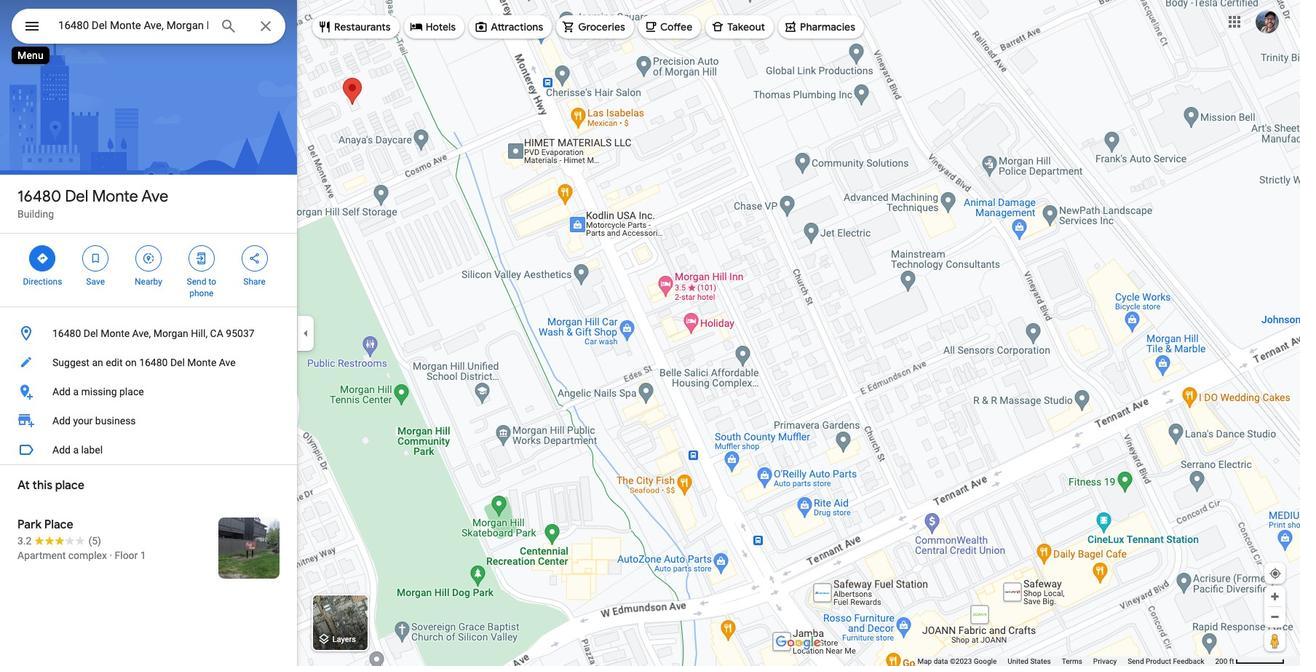 Task type: describe. For each thing, give the bounding box(es) containing it.
send product feedback
[[1128, 658, 1205, 666]]


[[195, 251, 208, 267]]

send for send product feedback
[[1128, 658, 1145, 666]]

del for ave
[[65, 186, 88, 207]]

3.2 stars 5 reviews image
[[17, 534, 101, 548]]

united
[[1008, 658, 1029, 666]]

©2023
[[950, 658, 973, 666]]

terms button
[[1062, 657, 1083, 666]]

suggest
[[52, 357, 90, 369]]

none field inside 16480 del monte ave, morgan hill, ca 95037 field
[[58, 17, 208, 34]]

actions for 16480 del monte ave region
[[0, 234, 297, 307]]

add your business
[[52, 415, 136, 427]]

a for label
[[73, 444, 79, 456]]

terms
[[1062, 658, 1083, 666]]

del inside suggest an edit on 16480 del monte ave button
[[170, 357, 185, 369]]

16480 del monte ave building
[[17, 186, 169, 220]]

16480 del monte ave, morgan hill, ca 95037 button
[[0, 319, 297, 348]]


[[23, 16, 41, 36]]

attractions
[[491, 20, 544, 34]]

google maps element
[[0, 0, 1301, 666]]

16480 del monte ave main content
[[0, 0, 297, 666]]

1 vertical spatial place
[[55, 479, 84, 493]]

pharmacies
[[801, 20, 856, 34]]

phone
[[190, 288, 214, 299]]

show street view coverage image
[[1265, 630, 1286, 652]]

at this place
[[17, 479, 84, 493]]

united states
[[1008, 658, 1052, 666]]

suggest an edit on 16480 del monte ave
[[52, 357, 236, 369]]

show your location image
[[1270, 567, 1283, 580]]

this
[[32, 479, 53, 493]]

privacy
[[1094, 658, 1117, 666]]

add for add a missing place
[[52, 386, 71, 398]]

attractions button
[[469, 9, 552, 44]]

apartment
[[17, 550, 66, 562]]

del for ave,
[[84, 328, 98, 339]]

layers
[[333, 635, 356, 645]]

zoom in image
[[1270, 591, 1281, 602]]

coffee button
[[639, 9, 702, 44]]

groceries
[[579, 20, 626, 34]]

16480 Del Monte Ave, Morgan Hill, CA 95037 field
[[12, 9, 286, 44]]

add a label button
[[0, 436, 297, 465]]

2 vertical spatial 16480
[[139, 357, 168, 369]]

95037
[[226, 328, 255, 339]]

add a missing place button
[[0, 377, 297, 406]]

missing
[[81, 386, 117, 398]]

(5)
[[88, 535, 101, 547]]

send to phone
[[187, 277, 216, 299]]

google
[[974, 658, 997, 666]]

takeout button
[[706, 9, 774, 44]]

park
[[17, 518, 41, 532]]

data
[[934, 658, 949, 666]]

a for missing
[[73, 386, 79, 398]]

monte for ave,
[[101, 328, 130, 339]]

map data ©2023 google
[[918, 658, 997, 666]]

·
[[110, 550, 112, 562]]

zoom out image
[[1270, 612, 1281, 623]]

states
[[1031, 658, 1052, 666]]

your
[[73, 415, 93, 427]]

hill,
[[191, 328, 208, 339]]

send product feedback button
[[1128, 657, 1205, 666]]

ave inside 16480 del monte ave building
[[142, 186, 169, 207]]

label
[[81, 444, 103, 456]]

complex
[[68, 550, 107, 562]]

 button
[[12, 9, 52, 47]]

ca
[[210, 328, 223, 339]]

united states button
[[1008, 657, 1052, 666]]

floor
[[115, 550, 138, 562]]



Task type: locate. For each thing, give the bounding box(es) containing it.
map
[[918, 658, 932, 666]]

add for add a label
[[52, 444, 71, 456]]

add left label
[[52, 444, 71, 456]]


[[248, 251, 261, 267]]

del inside 16480 del monte ave building
[[65, 186, 88, 207]]

add for add your business
[[52, 415, 71, 427]]

restaurants
[[334, 20, 391, 34]]

nearby
[[135, 277, 162, 287]]

place inside add a missing place button
[[119, 386, 144, 398]]

send up 'phone'
[[187, 277, 206, 287]]

add inside button
[[52, 444, 71, 456]]

place down on
[[119, 386, 144, 398]]

save
[[86, 277, 105, 287]]

 search field
[[12, 9, 286, 47]]

0 vertical spatial del
[[65, 186, 88, 207]]

del
[[65, 186, 88, 207], [84, 328, 98, 339], [170, 357, 185, 369]]

16480 for ave,
[[52, 328, 81, 339]]

park place
[[17, 518, 73, 532]]

3 add from the top
[[52, 444, 71, 456]]

coffee
[[661, 20, 693, 34]]

send inside "button"
[[1128, 658, 1145, 666]]


[[36, 251, 49, 267]]

monte for ave
[[92, 186, 138, 207]]

ave
[[142, 186, 169, 207], [219, 357, 236, 369]]

apartment complex · floor 1
[[17, 550, 146, 562]]

0 vertical spatial ave
[[142, 186, 169, 207]]

2 vertical spatial del
[[170, 357, 185, 369]]

1 vertical spatial 16480
[[52, 328, 81, 339]]

1 add from the top
[[52, 386, 71, 398]]

feedback
[[1174, 658, 1205, 666]]

None field
[[58, 17, 208, 34]]

footer
[[918, 657, 1216, 666]]

restaurants button
[[312, 9, 400, 44]]

ave inside button
[[219, 357, 236, 369]]

a inside button
[[73, 386, 79, 398]]

0 horizontal spatial place
[[55, 479, 84, 493]]

add
[[52, 386, 71, 398], [52, 415, 71, 427], [52, 444, 71, 456]]

place right 'this'
[[55, 479, 84, 493]]

footer inside google maps element
[[918, 657, 1216, 666]]

1 a from the top
[[73, 386, 79, 398]]

takeout
[[728, 20, 766, 34]]

ave,
[[132, 328, 151, 339]]

1 horizontal spatial ave
[[219, 357, 236, 369]]

place
[[44, 518, 73, 532]]

add your business link
[[0, 406, 297, 436]]


[[89, 251, 102, 267]]

send for send to phone
[[187, 277, 206, 287]]

0 vertical spatial monte
[[92, 186, 138, 207]]

directions
[[23, 277, 62, 287]]

16480 inside 16480 del monte ave building
[[17, 186, 61, 207]]

2 a from the top
[[73, 444, 79, 456]]

16480 up building on the top of the page
[[17, 186, 61, 207]]

1 vertical spatial del
[[84, 328, 98, 339]]

a left missing in the bottom left of the page
[[73, 386, 79, 398]]

add down suggest
[[52, 386, 71, 398]]

share
[[243, 277, 266, 287]]

to
[[209, 277, 216, 287]]

200 ft button
[[1216, 658, 1286, 666]]

1 vertical spatial send
[[1128, 658, 1145, 666]]

place
[[119, 386, 144, 398], [55, 479, 84, 493]]

2 add from the top
[[52, 415, 71, 427]]

monte up 
[[92, 186, 138, 207]]

16480 del monte ave, morgan hill, ca 95037
[[52, 328, 255, 339]]

ft
[[1230, 658, 1235, 666]]

add a label
[[52, 444, 103, 456]]

send left product
[[1128, 658, 1145, 666]]

del inside 16480 del monte ave, morgan hill, ca 95037 button
[[84, 328, 98, 339]]

0 horizontal spatial send
[[187, 277, 206, 287]]

200 ft
[[1216, 658, 1235, 666]]

0 horizontal spatial ave
[[142, 186, 169, 207]]

0 vertical spatial place
[[119, 386, 144, 398]]

an
[[92, 357, 103, 369]]

collapse side panel image
[[298, 325, 314, 341]]

ave down ca
[[219, 357, 236, 369]]

a inside button
[[73, 444, 79, 456]]

0 vertical spatial send
[[187, 277, 206, 287]]

200
[[1216, 658, 1228, 666]]

business
[[95, 415, 136, 427]]

send inside send to phone
[[187, 277, 206, 287]]

monte left ave,
[[101, 328, 130, 339]]

1
[[140, 550, 146, 562]]

product
[[1146, 658, 1172, 666]]

16480
[[17, 186, 61, 207], [52, 328, 81, 339], [139, 357, 168, 369]]

monte inside 16480 del monte ave building
[[92, 186, 138, 207]]

groceries button
[[557, 9, 634, 44]]

1 vertical spatial a
[[73, 444, 79, 456]]

footer containing map data ©2023 google
[[918, 657, 1216, 666]]

pharmacies button
[[779, 9, 865, 44]]

monte down hill,
[[187, 357, 217, 369]]

1 vertical spatial add
[[52, 415, 71, 427]]

send
[[187, 277, 206, 287], [1128, 658, 1145, 666]]

privacy button
[[1094, 657, 1117, 666]]

ave up 
[[142, 186, 169, 207]]

add a missing place
[[52, 386, 144, 398]]

0 vertical spatial 16480
[[17, 186, 61, 207]]

0 vertical spatial add
[[52, 386, 71, 398]]

at
[[17, 479, 30, 493]]

suggest an edit on 16480 del monte ave button
[[0, 348, 297, 377]]

0 vertical spatial a
[[73, 386, 79, 398]]

hotels
[[426, 20, 456, 34]]

1 vertical spatial ave
[[219, 357, 236, 369]]

a
[[73, 386, 79, 398], [73, 444, 79, 456]]

a left label
[[73, 444, 79, 456]]

google account: cj baylor  
(christian.baylor@adept.ai) image
[[1256, 10, 1280, 33]]


[[142, 251, 155, 267]]

morgan
[[153, 328, 188, 339]]

1 vertical spatial monte
[[101, 328, 130, 339]]

2 vertical spatial add
[[52, 444, 71, 456]]

building
[[17, 208, 54, 220]]

16480 right on
[[139, 357, 168, 369]]

add inside button
[[52, 386, 71, 398]]

16480 up suggest
[[52, 328, 81, 339]]

16480 for ave
[[17, 186, 61, 207]]

2 vertical spatial monte
[[187, 357, 217, 369]]

add left your
[[52, 415, 71, 427]]

monte
[[92, 186, 138, 207], [101, 328, 130, 339], [187, 357, 217, 369]]

1 horizontal spatial send
[[1128, 658, 1145, 666]]

3.2
[[17, 535, 32, 547]]

on
[[125, 357, 137, 369]]

edit
[[106, 357, 123, 369]]

1 horizontal spatial place
[[119, 386, 144, 398]]

hotels button
[[404, 9, 465, 44]]



Task type: vqa. For each thing, say whether or not it's contained in the screenshot.
morgan
yes



